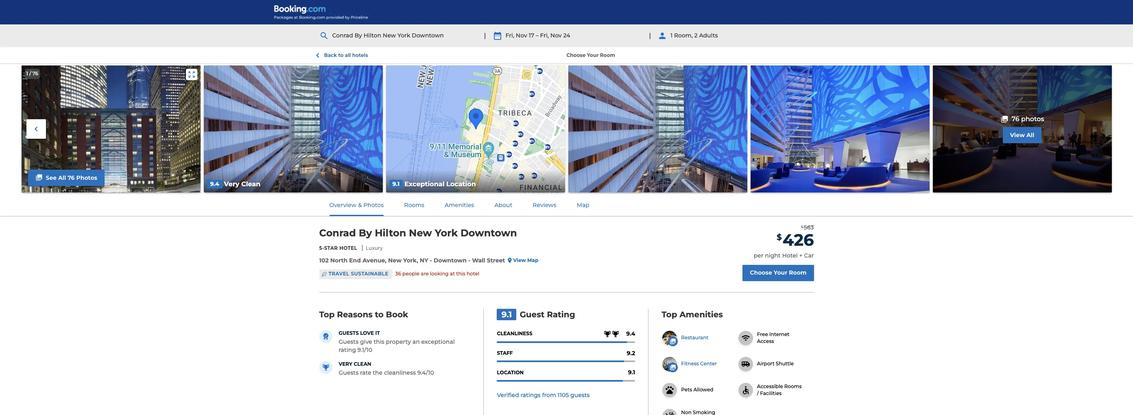 Task type: describe. For each thing, give the bounding box(es) containing it.
/ inside button
[[29, 70, 31, 77]]

star
[[324, 245, 338, 251]]

staff
[[497, 350, 513, 356]]

overview
[[330, 202, 357, 209]]

very
[[224, 180, 240, 188]]

pets allowed
[[682, 387, 714, 393]]

your inside choose your room button
[[774, 269, 788, 277]]

1 nov from the left
[[516, 32, 528, 39]]

24
[[564, 32, 571, 39]]

9.4/10
[[418, 369, 434, 377]]

property building image
[[21, 66, 201, 193]]

airport shuttle
[[758, 361, 794, 367]]

0 vertical spatial room
[[600, 52, 616, 58]]

/ inside accessible rooms / facilities
[[758, 390, 759, 396]]

the
[[373, 369, 383, 377]]

facilities
[[761, 390, 782, 396]]

1 vertical spatial hilton
[[375, 227, 406, 239]]

1 horizontal spatial to
[[375, 310, 384, 319]]

fitness
[[682, 361, 699, 367]]

1 for 1 room, 2 adults
[[671, 32, 673, 39]]

luxury
[[366, 245, 383, 251]]

about button
[[485, 195, 523, 216]]

rate
[[360, 369, 372, 377]]

cleanliness
[[497, 331, 533, 337]]

2 fri, from the left
[[541, 32, 549, 39]]

1 vertical spatial by
[[359, 227, 372, 239]]

at
[[450, 271, 455, 277]]

76 for 1 / 76
[[32, 70, 38, 77]]

restaurant
[[682, 335, 709, 341]]

426
[[783, 230, 815, 250]]

2 lobby or reception image from the left
[[751, 66, 930, 193]]

top reasons to book
[[319, 310, 409, 319]]

0 vertical spatial conrad by hilton new york downtown
[[332, 32, 444, 39]]

0 horizontal spatial downtown
[[412, 32, 444, 39]]

clean
[[241, 180, 261, 188]]

guests
[[571, 392, 590, 399]]

back
[[324, 52, 337, 58]]

cleanliness
[[384, 369, 416, 377]]

rooms inside accessible rooms / facilities
[[785, 383, 802, 390]]

9.1 for guest rating
[[502, 310, 512, 319]]

guest
[[520, 310, 545, 319]]

36 people are looking at this hotel
[[396, 271, 480, 277]]

1105
[[558, 392, 569, 399]]

choose inside button
[[750, 269, 773, 277]]

0 horizontal spatial choose your room
[[567, 52, 616, 58]]

per
[[754, 252, 764, 260]]

night
[[766, 252, 781, 260]]

1 lobby or reception image from the left
[[569, 66, 748, 193]]

1 / 76
[[26, 70, 38, 77]]

travel sustainable
[[329, 271, 389, 277]]

book
[[386, 310, 409, 319]]

$ 563 $ 426 per night hotel + car
[[754, 224, 815, 260]]

hotel inside $ 563 $ 426 per night hotel + car
[[783, 252, 798, 260]]

1 horizontal spatial new
[[409, 227, 432, 239]]

1 fri, from the left
[[506, 32, 515, 39]]

an
[[413, 339, 420, 346]]

0 vertical spatial 9.4
[[210, 181, 219, 188]]

9.1 for exceptional location
[[393, 181, 400, 188]]

all for view
[[1027, 131, 1035, 139]]

very clean
[[224, 180, 261, 188]]

car
[[805, 252, 815, 260]]

clean
[[354, 361, 372, 367]]

rating
[[547, 310, 576, 319]]

76 photos
[[1012, 115, 1045, 123]]

exceptional
[[405, 180, 445, 188]]

location
[[447, 180, 476, 188]]

&
[[358, 202, 362, 209]]

–
[[536, 32, 539, 39]]

all for see
[[58, 174, 66, 181]]

1 vertical spatial conrad by hilton new york downtown
[[319, 227, 517, 239]]

top for top amenities
[[662, 310, 678, 319]]

free
[[758, 331, 769, 337]]

see all 76 photos
[[46, 174, 97, 181]]

9.2
[[627, 350, 636, 357]]

0 vertical spatial york
[[398, 32, 411, 39]]

fitness center amenity image
[[663, 357, 678, 372]]

0 horizontal spatial your
[[587, 52, 599, 58]]

choose your room button
[[743, 265, 815, 281]]

view for view map
[[514, 257, 526, 263]]

2 vertical spatial 9.1
[[629, 369, 636, 376]]

5-star hotel
[[319, 245, 358, 251]]

ratings
[[521, 392, 541, 399]]

+
[[800, 252, 803, 260]]

see
[[46, 174, 57, 181]]

amenities button
[[435, 195, 484, 216]]

overview & photos
[[330, 202, 384, 209]]

free internet access
[[758, 331, 790, 344]]

guest rating
[[520, 310, 576, 319]]

about
[[495, 202, 513, 209]]

location
[[497, 370, 524, 376]]

are
[[421, 271, 429, 277]]

room,
[[675, 32, 693, 39]]

hotels
[[353, 52, 368, 58]]

rooms inside rooms "button"
[[404, 202, 425, 209]]

0 vertical spatial hotel
[[340, 245, 358, 251]]

amenities inside amenities button
[[445, 202, 475, 209]]

adults
[[700, 32, 718, 39]]

guests inside guests love it guests give this property an exceptional rating 9.1/10
[[339, 339, 359, 346]]

1 / 76 button
[[21, 66, 201, 193]]

all
[[345, 52, 351, 58]]

photos
[[1022, 115, 1045, 123]]

rooms button
[[395, 195, 434, 216]]

map inside map button
[[577, 202, 590, 209]]

1 room, 2 adults
[[671, 32, 718, 39]]

1 for 1 / 76
[[26, 70, 28, 77]]

1 vertical spatial amenities
[[680, 310, 724, 319]]

shuttle
[[776, 361, 794, 367]]

airport
[[758, 361, 775, 367]]

1 vertical spatial $
[[777, 233, 783, 242]]

1 vertical spatial 76
[[1012, 115, 1020, 123]]

map inside view map "button"
[[528, 257, 539, 263]]

36
[[396, 271, 401, 277]]

love
[[360, 330, 374, 336]]



Task type: locate. For each thing, give the bounding box(es) containing it.
0 vertical spatial conrad
[[332, 32, 353, 39]]

0 horizontal spatial 9.1
[[393, 181, 400, 188]]

to inside back to all hotels button
[[339, 52, 344, 58]]

0 vertical spatial amenities
[[445, 202, 475, 209]]

1 horizontal spatial choose your room
[[750, 269, 807, 277]]

very clean guests rate the cleanliness 9.4/10
[[339, 361, 434, 377]]

reviews
[[533, 202, 557, 209]]

this
[[457, 271, 466, 277], [374, 339, 385, 346]]

view inside button
[[1011, 131, 1026, 139]]

internet
[[770, 331, 790, 337]]

| for 1 room, 2 adults
[[650, 32, 651, 39]]

very
[[339, 361, 353, 367]]

nov
[[516, 32, 528, 39], [551, 32, 562, 39]]

1 inside button
[[26, 70, 28, 77]]

choose down per
[[750, 269, 773, 277]]

0 vertical spatial new
[[383, 32, 396, 39]]

photos right see
[[76, 174, 97, 181]]

hilton
[[364, 32, 382, 39], [375, 227, 406, 239]]

verified ratings from 1105 guests
[[497, 392, 590, 399]]

choose your room down 24
[[567, 52, 616, 58]]

hotel right star
[[340, 245, 358, 251]]

$ left 563 at the right bottom of page
[[802, 225, 804, 229]]

from
[[543, 392, 557, 399]]

1 horizontal spatial view
[[1011, 131, 1026, 139]]

view for view all
[[1011, 131, 1026, 139]]

1 horizontal spatial all
[[1027, 131, 1035, 139]]

563
[[804, 224, 815, 231]]

0 vertical spatial choose your room
[[567, 52, 616, 58]]

conrad by hilton new york downtown
[[332, 32, 444, 39], [319, 227, 517, 239]]

1 horizontal spatial map
[[577, 202, 590, 209]]

0 horizontal spatial amenities
[[445, 202, 475, 209]]

0 horizontal spatial to
[[339, 52, 344, 58]]

allowed
[[694, 387, 714, 393]]

exceptional location
[[405, 180, 476, 188]]

1 vertical spatial to
[[375, 310, 384, 319]]

all right see
[[58, 174, 66, 181]]

tab list containing overview & photos
[[319, 194, 600, 216]]

this for hotel
[[457, 271, 466, 277]]

1 vertical spatial all
[[58, 174, 66, 181]]

hotel
[[467, 271, 480, 277]]

restaurant(s) amenity image
[[663, 331, 678, 346]]

top
[[319, 310, 335, 319], [662, 310, 678, 319]]

2 vertical spatial 76
[[68, 174, 75, 181]]

1 horizontal spatial your
[[774, 269, 788, 277]]

view all
[[1011, 131, 1035, 139]]

this down it
[[374, 339, 385, 346]]

76
[[32, 70, 38, 77], [1012, 115, 1020, 123], [68, 174, 75, 181]]

0 horizontal spatial fri,
[[506, 32, 515, 39]]

1 horizontal spatial york
[[435, 227, 458, 239]]

2 horizontal spatial 76
[[1012, 115, 1020, 123]]

top amenities
[[662, 310, 724, 319]]

nov left '17'
[[516, 32, 528, 39]]

it
[[376, 330, 380, 336]]

conrad
[[332, 32, 353, 39], [319, 227, 356, 239]]

1 vertical spatial your
[[774, 269, 788, 277]]

york
[[398, 32, 411, 39], [435, 227, 458, 239]]

1 vertical spatial view
[[514, 257, 526, 263]]

all down photos
[[1027, 131, 1035, 139]]

1 vertical spatial choose
[[750, 269, 773, 277]]

exceptional
[[422, 339, 455, 346]]

fri, nov 17 – fri, nov 24
[[506, 32, 571, 39]]

this inside guests love it guests give this property an exceptional rating 9.1/10
[[374, 339, 385, 346]]

back to all hotels button
[[313, 50, 368, 60]]

0 horizontal spatial view
[[514, 257, 526, 263]]

top for top reasons to book
[[319, 310, 335, 319]]

fri, right –
[[541, 32, 549, 39]]

guests down very
[[339, 369, 359, 377]]

top left reasons
[[319, 310, 335, 319]]

1 vertical spatial photos
[[364, 202, 384, 209]]

0 horizontal spatial rooms
[[404, 202, 425, 209]]

amenities down location
[[445, 202, 475, 209]]

guests love it guests give this property an exceptional rating 9.1/10
[[339, 330, 455, 354]]

people
[[403, 271, 420, 277]]

1 horizontal spatial hotel
[[783, 252, 798, 260]]

reasons
[[337, 310, 373, 319]]

photos inside overview & photos button
[[364, 202, 384, 209]]

map button
[[567, 195, 600, 216]]

verified ratings from 1105 guests button
[[497, 392, 590, 400]]

0 vertical spatial guests
[[339, 339, 359, 346]]

0 horizontal spatial york
[[398, 32, 411, 39]]

this right 'at'
[[457, 271, 466, 277]]

1 vertical spatial 9.4
[[627, 330, 636, 337]]

verified
[[497, 392, 519, 399]]

view
[[1011, 131, 1026, 139], [514, 257, 526, 263]]

9.1 up cleanliness
[[502, 310, 512, 319]]

0 horizontal spatial room
[[600, 52, 616, 58]]

76 for see all 76 photos
[[68, 174, 75, 181]]

by up hotels
[[355, 32, 362, 39]]

| for fri, nov 17 – fri, nov 24
[[484, 32, 486, 39]]

map
[[577, 202, 590, 209], [528, 257, 539, 263]]

guests up rating
[[339, 339, 359, 346]]

9.4 up 9.2
[[627, 330, 636, 337]]

accessible
[[758, 383, 784, 390]]

conrad by hilton new york downtown up hotels
[[332, 32, 444, 39]]

nov left 24
[[551, 32, 562, 39]]

0 vertical spatial all
[[1027, 131, 1035, 139]]

to
[[339, 52, 344, 58], [375, 310, 384, 319]]

1 horizontal spatial room
[[790, 269, 807, 277]]

5-
[[319, 245, 324, 251]]

view map
[[514, 257, 539, 263]]

0 vertical spatial map
[[577, 202, 590, 209]]

0 vertical spatial rooms
[[404, 202, 425, 209]]

guests inside very clean guests rate the cleanliness 9.4/10
[[339, 369, 359, 377]]

hilton up hotels
[[364, 32, 382, 39]]

fri, left '17'
[[506, 32, 515, 39]]

1 horizontal spatial photos
[[364, 202, 384, 209]]

1 horizontal spatial 1
[[671, 32, 673, 39]]

9.1 up rooms "button"
[[393, 181, 400, 188]]

|
[[484, 32, 486, 39], [650, 32, 651, 39]]

0 horizontal spatial 9.4
[[210, 181, 219, 188]]

travel
[[329, 271, 350, 277]]

1 vertical spatial this
[[374, 339, 385, 346]]

0 horizontal spatial new
[[383, 32, 396, 39]]

top up the restaurant(s) amenity image
[[662, 310, 678, 319]]

0 horizontal spatial $
[[777, 233, 783, 242]]

1 horizontal spatial fri,
[[541, 32, 549, 39]]

choose down 24
[[567, 52, 586, 58]]

0 vertical spatial $
[[802, 225, 804, 229]]

your
[[587, 52, 599, 58], [774, 269, 788, 277]]

0 vertical spatial view
[[1011, 131, 1026, 139]]

hotel left +
[[783, 252, 798, 260]]

1 guests from the top
[[339, 339, 359, 346]]

0 horizontal spatial nov
[[516, 32, 528, 39]]

0 vertical spatial downtown
[[412, 32, 444, 39]]

fitness center button
[[662, 356, 728, 372]]

1 horizontal spatial top
[[662, 310, 678, 319]]

$ left 426
[[777, 233, 783, 242]]

to left all
[[339, 52, 344, 58]]

1 horizontal spatial rooms
[[785, 383, 802, 390]]

conrad by hilton new york downtown down rooms "button"
[[319, 227, 517, 239]]

1 vertical spatial conrad
[[319, 227, 356, 239]]

0 horizontal spatial choose
[[567, 52, 586, 58]]

conrad up back to all hotels
[[332, 32, 353, 39]]

1 vertical spatial room
[[790, 269, 807, 277]]

center
[[701, 361, 717, 367]]

looking
[[430, 271, 449, 277]]

choose
[[567, 52, 586, 58], [750, 269, 773, 277]]

1 horizontal spatial downtown
[[461, 227, 517, 239]]

1 vertical spatial new
[[409, 227, 432, 239]]

by
[[355, 32, 362, 39], [359, 227, 372, 239]]

amenities up restaurant
[[680, 310, 724, 319]]

1 vertical spatial map
[[528, 257, 539, 263]]

conrad up 5-star hotel
[[319, 227, 356, 239]]

accessible rooms / facilities
[[758, 383, 802, 396]]

1 horizontal spatial 76
[[68, 174, 75, 181]]

1
[[671, 32, 673, 39], [26, 70, 28, 77]]

1 horizontal spatial 9.4
[[627, 330, 636, 337]]

1 vertical spatial 1
[[26, 70, 28, 77]]

this for property
[[374, 339, 385, 346]]

guests
[[339, 330, 359, 336]]

0 horizontal spatial lobby or reception image
[[569, 66, 748, 193]]

1 horizontal spatial this
[[457, 271, 466, 277]]

photos
[[76, 174, 97, 181], [364, 202, 384, 209]]

give
[[360, 339, 372, 346]]

0 vertical spatial to
[[339, 52, 344, 58]]

1 | from the left
[[484, 32, 486, 39]]

0 vertical spatial by
[[355, 32, 362, 39]]

rating
[[339, 346, 356, 354]]

rooms
[[404, 202, 425, 209], [785, 383, 802, 390]]

1 vertical spatial choose your room
[[750, 269, 807, 277]]

tab list
[[319, 194, 600, 216]]

lobby or reception image
[[569, 66, 748, 193], [751, 66, 930, 193]]

0 vertical spatial choose
[[567, 52, 586, 58]]

hilton up luxury
[[375, 227, 406, 239]]

0 vertical spatial this
[[457, 271, 466, 277]]

9.4 left very
[[210, 181, 219, 188]]

1 vertical spatial hotel
[[783, 252, 798, 260]]

0 horizontal spatial 76
[[32, 70, 38, 77]]

9.1 down 9.2
[[629, 369, 636, 376]]

1 horizontal spatial amenities
[[680, 310, 724, 319]]

0 vertical spatial 76
[[32, 70, 38, 77]]

0 vertical spatial /
[[29, 70, 31, 77]]

booking.com packages image
[[274, 5, 369, 20]]

1 horizontal spatial 9.1
[[502, 310, 512, 319]]

room
[[600, 52, 616, 58], [790, 269, 807, 277]]

2 | from the left
[[650, 32, 651, 39]]

to left book
[[375, 310, 384, 319]]

2
[[695, 32, 698, 39]]

room inside choose your room button
[[790, 269, 807, 277]]

1 vertical spatial downtown
[[461, 227, 517, 239]]

reviews button
[[523, 195, 567, 216]]

1 vertical spatial rooms
[[785, 383, 802, 390]]

17
[[529, 32, 535, 39]]

1 horizontal spatial nov
[[551, 32, 562, 39]]

0 vertical spatial 9.1
[[393, 181, 400, 188]]

photos inside 'see all 76 photos' button
[[76, 174, 97, 181]]

see all 76 photos button
[[28, 170, 105, 186]]

0 horizontal spatial /
[[29, 70, 31, 77]]

view map button
[[505, 257, 539, 264]]

choose your room inside button
[[750, 269, 807, 277]]

choose your room down night
[[750, 269, 807, 277]]

by up luxury
[[359, 227, 372, 239]]

property
[[386, 339, 411, 346]]

0 horizontal spatial all
[[58, 174, 66, 181]]

2 top from the left
[[662, 310, 678, 319]]

rooms down the exceptional
[[404, 202, 425, 209]]

rooms right accessible
[[785, 383, 802, 390]]

1 horizontal spatial /
[[758, 390, 759, 396]]

1 horizontal spatial lobby or reception image
[[751, 66, 930, 193]]

2 guests from the top
[[339, 369, 359, 377]]

0 horizontal spatial hotel
[[340, 245, 358, 251]]

photos right &
[[364, 202, 384, 209]]

1 horizontal spatial $
[[802, 225, 804, 229]]

1 vertical spatial /
[[758, 390, 759, 396]]

1 vertical spatial york
[[435, 227, 458, 239]]

2 nov from the left
[[551, 32, 562, 39]]

1 top from the left
[[319, 310, 335, 319]]

0 horizontal spatial top
[[319, 310, 335, 319]]

0 horizontal spatial |
[[484, 32, 486, 39]]

view inside "button"
[[514, 257, 526, 263]]

downtown
[[412, 32, 444, 39], [461, 227, 517, 239]]

fitness center
[[682, 361, 717, 367]]

sustainable
[[351, 271, 389, 277]]

2 horizontal spatial 9.1
[[629, 369, 636, 376]]

all
[[1027, 131, 1035, 139], [58, 174, 66, 181]]

0 vertical spatial hilton
[[364, 32, 382, 39]]

view all button
[[1004, 127, 1042, 143]]

overview & photos button
[[320, 195, 394, 216]]

0 horizontal spatial map
[[528, 257, 539, 263]]

0 vertical spatial photos
[[76, 174, 97, 181]]

1 horizontal spatial |
[[650, 32, 651, 39]]

0 vertical spatial your
[[587, 52, 599, 58]]

1 vertical spatial 9.1
[[502, 310, 512, 319]]



Task type: vqa. For each thing, say whether or not it's contained in the screenshot.
City,
no



